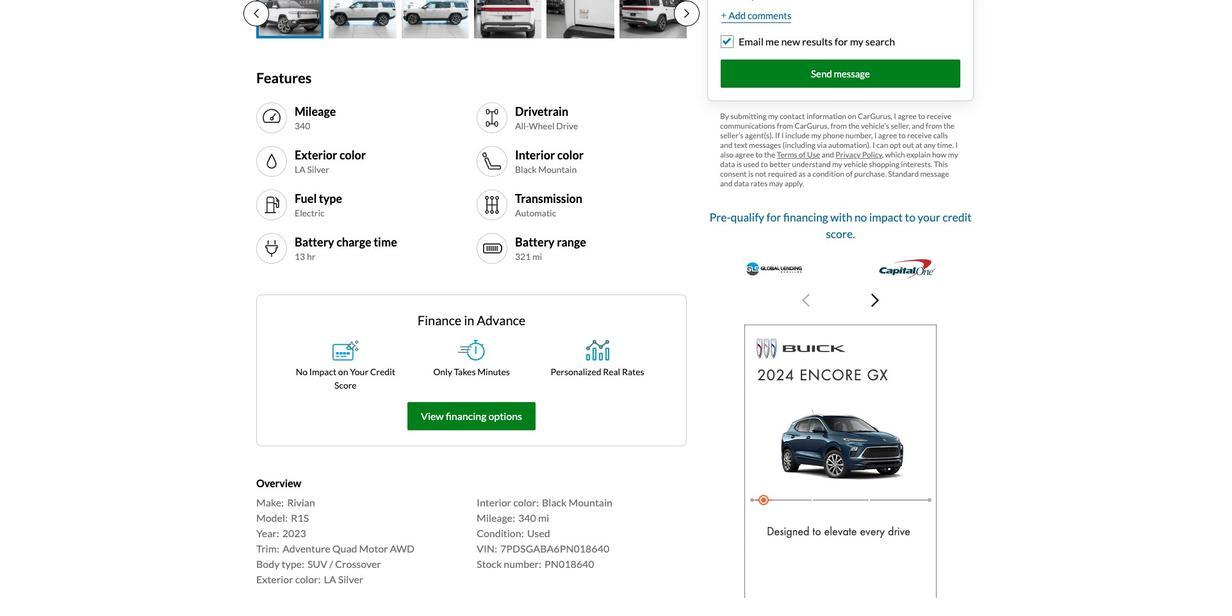 Task type: vqa. For each thing, say whether or not it's contained in the screenshot.
Passenger
no



Task type: describe. For each thing, give the bounding box(es) containing it.
1 horizontal spatial agree
[[879, 131, 898, 140]]

terms
[[777, 150, 798, 160]]

, which explain how my data is used to better understand my vehicle shopping interests. this consent is not required as a condition of purchase. standard message and data rates may apply.
[[721, 150, 959, 188]]

battery for battery range
[[515, 235, 555, 249]]

black for color
[[515, 164, 537, 175]]

credit
[[370, 367, 395, 378]]

out
[[903, 140, 915, 150]]

any
[[924, 140, 936, 150]]

qualify
[[731, 211, 765, 224]]

policy
[[863, 150, 883, 160]]

if
[[776, 131, 780, 140]]

vin:
[[477, 543, 497, 555]]

7pdsgaba6pn018640
[[501, 543, 610, 555]]

no
[[855, 211, 868, 224]]

add
[[729, 9, 746, 21]]

terms of use and privacy policy
[[777, 150, 883, 160]]

mi inside interior color: black mountain mileage: 340 mi condition: used vin: 7pdsgaba6pn018640 stock number: pn018640
[[538, 512, 550, 524]]

score.
[[826, 228, 856, 241]]

used
[[744, 160, 760, 169]]

impact
[[309, 367, 337, 378]]

information
[[807, 112, 847, 121]]

chevron left image
[[803, 293, 810, 308]]

view
[[421, 411, 444, 423]]

electric
[[295, 208, 325, 219]]

my left the phone
[[812, 131, 822, 140]]

and inside ", which explain how my data is used to better understand my vehicle shopping interests. this consent is not required as a condition of purchase. standard message and data rates may apply."
[[721, 179, 733, 188]]

motor
[[359, 543, 388, 555]]

text
[[735, 140, 748, 150]]

340 inside interior color: black mountain mileage: 340 mi condition: used vin: 7pdsgaba6pn018640 stock number: pn018640
[[519, 512, 536, 524]]

and right use
[[822, 150, 835, 160]]

mi inside battery range 321 mi
[[533, 251, 542, 262]]

email
[[739, 36, 764, 48]]

privacy policy link
[[836, 150, 883, 160]]

credit
[[943, 211, 972, 224]]

options
[[489, 411, 522, 423]]

,
[[883, 150, 884, 160]]

make: rivian model: r1s year: 2023 trim: adventure quad motor awd body type: suv / crossover exterior color: la silver
[[256, 497, 415, 586]]

send message
[[812, 68, 870, 79]]

mileage 340
[[295, 104, 336, 131]]

transmission image
[[482, 195, 503, 216]]

shopping
[[870, 160, 900, 169]]

number:
[[504, 558, 542, 570]]

vehicle
[[844, 160, 868, 169]]

1 from from the left
[[777, 121, 794, 131]]

fuel
[[295, 192, 317, 206]]

interior for color
[[515, 148, 555, 162]]

type
[[319, 192, 342, 206]]

can
[[877, 140, 889, 150]]

comments
[[748, 9, 792, 21]]

privacy
[[836, 150, 861, 160]]

drive
[[557, 121, 579, 131]]

range
[[557, 235, 586, 249]]

0 vertical spatial agree
[[898, 112, 917, 121]]

chevron right image
[[872, 293, 880, 308]]

new
[[782, 36, 801, 48]]

your
[[350, 367, 369, 378]]

/
[[330, 558, 333, 570]]

i left can
[[873, 140, 876, 150]]

personalized
[[551, 367, 602, 378]]

advertisement region
[[745, 325, 937, 599]]

1 horizontal spatial cargurus,
[[858, 112, 893, 121]]

exterior color image
[[262, 152, 282, 172]]

view vehicle photo 5 image
[[547, 0, 615, 39]]

interior for color:
[[477, 497, 512, 509]]

finance
[[418, 313, 462, 329]]

mileage image
[[262, 108, 282, 129]]

financing inside button
[[446, 411, 487, 423]]

at
[[916, 140, 923, 150]]

i right vehicle's
[[894, 112, 897, 121]]

score
[[335, 380, 357, 391]]

seller's
[[721, 131, 744, 140]]

color: inside interior color: black mountain mileage: 340 mi condition: used vin: 7pdsgaba6pn018640 stock number: pn018640
[[514, 497, 539, 509]]

features
[[256, 70, 312, 87]]

2 horizontal spatial the
[[944, 121, 955, 131]]

as
[[799, 169, 806, 179]]

model:
[[256, 512, 288, 524]]

rates
[[751, 179, 768, 188]]

black for color:
[[542, 497, 567, 509]]

transmission automatic
[[515, 192, 583, 219]]

body
[[256, 558, 280, 570]]

email me new results for my search
[[739, 36, 896, 48]]

takes
[[454, 367, 476, 378]]

mileage
[[295, 104, 336, 118]]

no impact on your credit score
[[296, 367, 395, 391]]

drivetrain image
[[482, 108, 503, 129]]

and right the seller,
[[912, 121, 925, 131]]

1 vertical spatial receive
[[908, 131, 932, 140]]

of inside ", which explain how my data is used to better understand my vehicle shopping interests. this consent is not required as a condition of purchase. standard message and data rates may apply."
[[846, 169, 853, 179]]

type:
[[282, 558, 304, 570]]

interests.
[[902, 160, 933, 169]]

used
[[527, 527, 550, 540]]

my right the how
[[949, 150, 959, 160]]

la inside exterior color la silver
[[295, 164, 306, 175]]

include
[[786, 131, 810, 140]]

results
[[803, 36, 833, 48]]

0 horizontal spatial agree
[[736, 150, 755, 160]]

terms of use link
[[777, 150, 821, 160]]

understand
[[793, 160, 831, 169]]

battery charge time image
[[262, 239, 282, 259]]

personalized real rates
[[551, 367, 645, 378]]

message inside send message button
[[834, 68, 870, 79]]

1 horizontal spatial the
[[849, 121, 860, 131]]

view vehicle photo 3 image
[[402, 0, 469, 39]]

by submitting my contact information on cargurus, i agree to receive communications from cargurus, from the vehicle's seller, and from the seller's agent(s). if i include my phone number, i agree to receive calls and text messages (including via automation). i can opt out at any time. i also agree to the
[[721, 112, 958, 160]]

drivetrain all-wheel drive
[[515, 104, 579, 131]]

on inside no impact on your credit score
[[338, 367, 348, 378]]

rates
[[622, 367, 645, 378]]

standard
[[889, 169, 919, 179]]

battery for battery charge time
[[295, 235, 334, 249]]

a
[[808, 169, 812, 179]]

i right if
[[782, 131, 784, 140]]

calls
[[934, 131, 949, 140]]

awd
[[390, 543, 415, 555]]

vehicle's
[[862, 121, 890, 131]]

consent
[[721, 169, 747, 179]]

send message button
[[721, 60, 961, 88]]

color for interior color
[[558, 148, 584, 162]]



Task type: locate. For each thing, give the bounding box(es) containing it.
color: inside "make: rivian model: r1s year: 2023 trim: adventure quad motor awd body type: suv / crossover exterior color: la silver"
[[295, 574, 321, 586]]

0 vertical spatial financing
[[784, 211, 829, 224]]

on
[[848, 112, 857, 121], [338, 367, 348, 378]]

1 color from the left
[[340, 148, 366, 162]]

1 horizontal spatial la
[[324, 574, 336, 586]]

1 vertical spatial mountain
[[569, 497, 613, 509]]

340
[[295, 121, 311, 131], [519, 512, 536, 524]]

me
[[766, 36, 780, 48]]

automation).
[[829, 140, 872, 150]]

add comments
[[729, 9, 792, 21]]

interior color image
[[482, 152, 503, 172]]

is left 'used'
[[737, 160, 742, 169]]

drivetrain
[[515, 104, 569, 118]]

0 horizontal spatial exterior
[[256, 574, 293, 586]]

1 vertical spatial message
[[921, 169, 950, 179]]

0 vertical spatial exterior
[[295, 148, 337, 162]]

i right number,
[[875, 131, 877, 140]]

1 battery from the left
[[295, 235, 334, 249]]

financing inside "pre-qualify for financing with no impact to your credit score."
[[784, 211, 829, 224]]

interior inside interior color: black mountain mileage: 340 mi condition: used vin: 7pdsgaba6pn018640 stock number: pn018640
[[477, 497, 512, 509]]

also
[[721, 150, 734, 160]]

view vehicle photo 1 image
[[256, 0, 324, 39]]

suv
[[308, 558, 328, 570]]

exterior inside exterior color la silver
[[295, 148, 337, 162]]

for inside "pre-qualify for financing with no impact to your credit score."
[[767, 211, 782, 224]]

to left your
[[906, 211, 916, 224]]

use
[[808, 150, 821, 160]]

0 horizontal spatial black
[[515, 164, 537, 175]]

mountain inside interior color: black mountain mileage: 340 mi condition: used vin: 7pdsgaba6pn018640 stock number: pn018640
[[569, 497, 613, 509]]

0 vertical spatial la
[[295, 164, 306, 175]]

silver inside exterior color la silver
[[307, 164, 329, 175]]

mileage:
[[477, 512, 515, 524]]

interior up mileage:
[[477, 497, 512, 509]]

view financing options button
[[408, 403, 536, 431]]

battery charge time 13 hr
[[295, 235, 397, 262]]

make:
[[256, 497, 284, 509]]

2 battery from the left
[[515, 235, 555, 249]]

mi right 321
[[533, 251, 542, 262]]

for right qualify at the top of the page
[[767, 211, 782, 224]]

1 horizontal spatial exterior
[[295, 148, 337, 162]]

on inside "by submitting my contact information on cargurus, i agree to receive communications from cargurus, from the vehicle's seller, and from the seller's agent(s). if i include my phone number, i agree to receive calls and text messages (including via automation). i can opt out at any time. i also agree to the"
[[848, 112, 857, 121]]

2 from from the left
[[831, 121, 847, 131]]

better
[[770, 160, 791, 169]]

agree right also
[[736, 150, 755, 160]]

mi up "used"
[[538, 512, 550, 524]]

plus image
[[722, 12, 727, 18]]

only takes minutes
[[433, 367, 510, 378]]

1 vertical spatial la
[[324, 574, 336, 586]]

from up any
[[926, 121, 943, 131]]

0 horizontal spatial color:
[[295, 574, 321, 586]]

is left not
[[749, 169, 754, 179]]

phone
[[823, 131, 844, 140]]

340 down mileage
[[295, 121, 311, 131]]

1 horizontal spatial battery
[[515, 235, 555, 249]]

from up the (including
[[777, 121, 794, 131]]

1 vertical spatial of
[[846, 169, 853, 179]]

adventure
[[283, 543, 331, 555]]

view vehicle photo 4 image
[[474, 0, 542, 39]]

charge
[[337, 235, 372, 249]]

color down drive
[[558, 148, 584, 162]]

submitting
[[731, 112, 767, 121]]

0 vertical spatial mountain
[[539, 164, 577, 175]]

number,
[[846, 131, 873, 140]]

0 horizontal spatial color
[[340, 148, 366, 162]]

of
[[799, 150, 806, 160], [846, 169, 853, 179]]

2 horizontal spatial agree
[[898, 112, 917, 121]]

exterior color la silver
[[295, 148, 366, 175]]

silver up type
[[307, 164, 329, 175]]

and left text
[[721, 140, 733, 150]]

0 horizontal spatial message
[[834, 68, 870, 79]]

0 horizontal spatial of
[[799, 150, 806, 160]]

trim:
[[256, 543, 279, 555]]

battery range image
[[482, 239, 503, 259]]

interior down wheel
[[515, 148, 555, 162]]

1 vertical spatial mi
[[538, 512, 550, 524]]

1 horizontal spatial of
[[846, 169, 853, 179]]

black right 'interior color' image
[[515, 164, 537, 175]]

to left at
[[899, 131, 906, 140]]

financing
[[784, 211, 829, 224], [446, 411, 487, 423]]

may
[[770, 179, 784, 188]]

color up type
[[340, 148, 366, 162]]

0 vertical spatial on
[[848, 112, 857, 121]]

0 vertical spatial silver
[[307, 164, 329, 175]]

of down privacy
[[846, 169, 853, 179]]

la right exterior color "icon"
[[295, 164, 306, 175]]

tab list
[[244, 0, 700, 39]]

0 vertical spatial black
[[515, 164, 537, 175]]

battery up 321
[[515, 235, 555, 249]]

2 vertical spatial agree
[[736, 150, 755, 160]]

time
[[374, 235, 397, 249]]

data down text
[[721, 160, 736, 169]]

interior inside the interior color black mountain
[[515, 148, 555, 162]]

0 vertical spatial interior
[[515, 148, 555, 162]]

my left vehicle
[[833, 160, 843, 169]]

message right send
[[834, 68, 870, 79]]

in
[[464, 313, 475, 329]]

black up "used"
[[542, 497, 567, 509]]

2023
[[283, 527, 306, 540]]

0 vertical spatial receive
[[927, 112, 952, 121]]

1 horizontal spatial silver
[[338, 574, 364, 586]]

0 horizontal spatial is
[[737, 160, 742, 169]]

my left "search"
[[850, 36, 864, 48]]

agree
[[898, 112, 917, 121], [879, 131, 898, 140], [736, 150, 755, 160]]

fuel type image
[[262, 195, 282, 216]]

minutes
[[478, 367, 510, 378]]

1 horizontal spatial message
[[921, 169, 950, 179]]

time.
[[938, 140, 955, 150]]

mountain up the transmission
[[539, 164, 577, 175]]

0 horizontal spatial silver
[[307, 164, 329, 175]]

1 vertical spatial color:
[[295, 574, 321, 586]]

mountain for color:
[[569, 497, 613, 509]]

0 vertical spatial for
[[835, 36, 848, 48]]

(including
[[783, 140, 816, 150]]

i right time.
[[956, 140, 958, 150]]

340 inside "mileage 340"
[[295, 121, 311, 131]]

color inside exterior color la silver
[[340, 148, 366, 162]]

1 horizontal spatial 340
[[519, 512, 536, 524]]

the up time.
[[944, 121, 955, 131]]

2 horizontal spatial from
[[926, 121, 943, 131]]

mountain for color
[[539, 164, 577, 175]]

0 horizontal spatial financing
[[446, 411, 487, 423]]

no
[[296, 367, 308, 378]]

color: down suv
[[295, 574, 321, 586]]

1 vertical spatial interior
[[477, 497, 512, 509]]

0 horizontal spatial cargurus,
[[795, 121, 830, 131]]

stock
[[477, 558, 502, 570]]

message inside ", which explain how my data is used to better understand my vehicle shopping interests. this consent is not required as a condition of purchase. standard message and data rates may apply."
[[921, 169, 950, 179]]

pre-qualify for financing with no impact to your credit score. button
[[708, 204, 974, 320]]

0 horizontal spatial for
[[767, 211, 782, 224]]

1 horizontal spatial color
[[558, 148, 584, 162]]

3 from from the left
[[926, 121, 943, 131]]

the up automation).
[[849, 121, 860, 131]]

financing left with on the top
[[784, 211, 829, 224]]

apply.
[[785, 179, 804, 188]]

0 horizontal spatial la
[[295, 164, 306, 175]]

for right results
[[835, 36, 848, 48]]

340 up "used"
[[519, 512, 536, 524]]

mountain
[[539, 164, 577, 175], [569, 497, 613, 509]]

1 horizontal spatial financing
[[784, 211, 829, 224]]

all-
[[515, 121, 529, 131]]

on up number,
[[848, 112, 857, 121]]

0 vertical spatial mi
[[533, 251, 542, 262]]

advance
[[477, 313, 526, 329]]

0 vertical spatial data
[[721, 160, 736, 169]]

cargurus, up via
[[795, 121, 830, 131]]

mountain up 7pdsgaba6pn018640
[[569, 497, 613, 509]]

of left use
[[799, 150, 806, 160]]

via
[[817, 140, 827, 150]]

message
[[834, 68, 870, 79], [921, 169, 950, 179]]

receive up calls
[[927, 112, 952, 121]]

agree up ","
[[879, 131, 898, 140]]

explain
[[907, 150, 931, 160]]

agent(s).
[[745, 131, 774, 140]]

year:
[[256, 527, 279, 540]]

messages
[[749, 140, 782, 150]]

la down /
[[324, 574, 336, 586]]

finance in advance
[[418, 313, 526, 329]]

cargurus, up number,
[[858, 112, 893, 121]]

0 horizontal spatial 340
[[295, 121, 311, 131]]

my
[[850, 36, 864, 48], [769, 112, 779, 121], [812, 131, 822, 140], [949, 150, 959, 160], [833, 160, 843, 169]]

to inside ", which explain how my data is used to better understand my vehicle shopping interests. this consent is not required as a condition of purchase. standard message and data rates may apply."
[[761, 160, 768, 169]]

wheel
[[529, 121, 555, 131]]

to down agent(s).
[[756, 150, 763, 160]]

exterior down "mileage 340" at top
[[295, 148, 337, 162]]

contact
[[780, 112, 806, 121]]

battery
[[295, 235, 334, 249], [515, 235, 555, 249]]

and
[[912, 121, 925, 131], [721, 140, 733, 150], [822, 150, 835, 160], [721, 179, 733, 188]]

0 horizontal spatial the
[[765, 150, 776, 160]]

automatic
[[515, 208, 557, 219]]

how
[[933, 150, 947, 160]]

0 horizontal spatial on
[[338, 367, 348, 378]]

quad
[[333, 543, 357, 555]]

opt
[[890, 140, 902, 150]]

battery inside battery charge time 13 hr
[[295, 235, 334, 249]]

the
[[849, 121, 860, 131], [944, 121, 955, 131], [765, 150, 776, 160]]

1 horizontal spatial black
[[542, 497, 567, 509]]

the left the terms
[[765, 150, 776, 160]]

receive up the explain
[[908, 131, 932, 140]]

view vehicle photo 6 image
[[620, 0, 687, 39]]

agree up "out" at the right
[[898, 112, 917, 121]]

battery range 321 mi
[[515, 235, 586, 262]]

color: up "used"
[[514, 497, 539, 509]]

0 vertical spatial color:
[[514, 497, 539, 509]]

and down also
[[721, 179, 733, 188]]

0 vertical spatial 340
[[295, 121, 311, 131]]

battery inside battery range 321 mi
[[515, 235, 555, 249]]

to inside "pre-qualify for financing with no impact to your credit score."
[[906, 211, 916, 224]]

0 horizontal spatial battery
[[295, 235, 334, 249]]

financing right view
[[446, 411, 487, 423]]

color inside the interior color black mountain
[[558, 148, 584, 162]]

my left contact
[[769, 112, 779, 121]]

interior color black mountain
[[515, 148, 584, 175]]

view financing options
[[421, 411, 522, 423]]

0 vertical spatial of
[[799, 150, 806, 160]]

color for exterior color
[[340, 148, 366, 162]]

0 horizontal spatial from
[[777, 121, 794, 131]]

seller,
[[891, 121, 911, 131]]

1 vertical spatial black
[[542, 497, 567, 509]]

on up score
[[338, 367, 348, 378]]

1 vertical spatial on
[[338, 367, 348, 378]]

message down the how
[[921, 169, 950, 179]]

2 color from the left
[[558, 148, 584, 162]]

0 horizontal spatial interior
[[477, 497, 512, 509]]

1 vertical spatial agree
[[879, 131, 898, 140]]

next page image
[[685, 9, 690, 19]]

receive
[[927, 112, 952, 121], [908, 131, 932, 140]]

r1s
[[291, 512, 309, 524]]

rivian
[[287, 497, 315, 509]]

hr
[[307, 251, 316, 262]]

prev page image
[[254, 9, 259, 19]]

1 horizontal spatial from
[[831, 121, 847, 131]]

from up automation).
[[831, 121, 847, 131]]

1 horizontal spatial for
[[835, 36, 848, 48]]

la inside "make: rivian model: r1s year: 2023 trim: adventure quad motor awd body type: suv / crossover exterior color: la silver"
[[324, 574, 336, 586]]

1 vertical spatial financing
[[446, 411, 487, 423]]

1 horizontal spatial interior
[[515, 148, 555, 162]]

exterior inside "make: rivian model: r1s year: 2023 trim: adventure quad motor awd body type: suv / crossover exterior color: la silver"
[[256, 574, 293, 586]]

silver inside "make: rivian model: r1s year: 2023 trim: adventure quad motor awd body type: suv / crossover exterior color: la silver"
[[338, 574, 364, 586]]

color:
[[514, 497, 539, 509], [295, 574, 321, 586]]

black inside interior color: black mountain mileage: 340 mi condition: used vin: 7pdsgaba6pn018640 stock number: pn018640
[[542, 497, 567, 509]]

exterior down body
[[256, 574, 293, 586]]

mountain inside the interior color black mountain
[[539, 164, 577, 175]]

1 vertical spatial exterior
[[256, 574, 293, 586]]

1 vertical spatial 340
[[519, 512, 536, 524]]

view vehicle photo 2 image
[[329, 0, 397, 39]]

silver down crossover
[[338, 574, 364, 586]]

1 horizontal spatial is
[[749, 169, 754, 179]]

black inside the interior color black mountain
[[515, 164, 537, 175]]

not
[[755, 169, 767, 179]]

1 horizontal spatial on
[[848, 112, 857, 121]]

fuel type electric
[[295, 192, 342, 219]]

data left rates at the top of page
[[735, 179, 749, 188]]

to right 'used'
[[761, 160, 768, 169]]

1 vertical spatial silver
[[338, 574, 364, 586]]

1 horizontal spatial color:
[[514, 497, 539, 509]]

to right the seller,
[[919, 112, 926, 121]]

battery up hr
[[295, 235, 334, 249]]

color
[[340, 148, 366, 162], [558, 148, 584, 162]]

1 vertical spatial data
[[735, 179, 749, 188]]

1 vertical spatial for
[[767, 211, 782, 224]]

0 vertical spatial message
[[834, 68, 870, 79]]

13
[[295, 251, 305, 262]]



